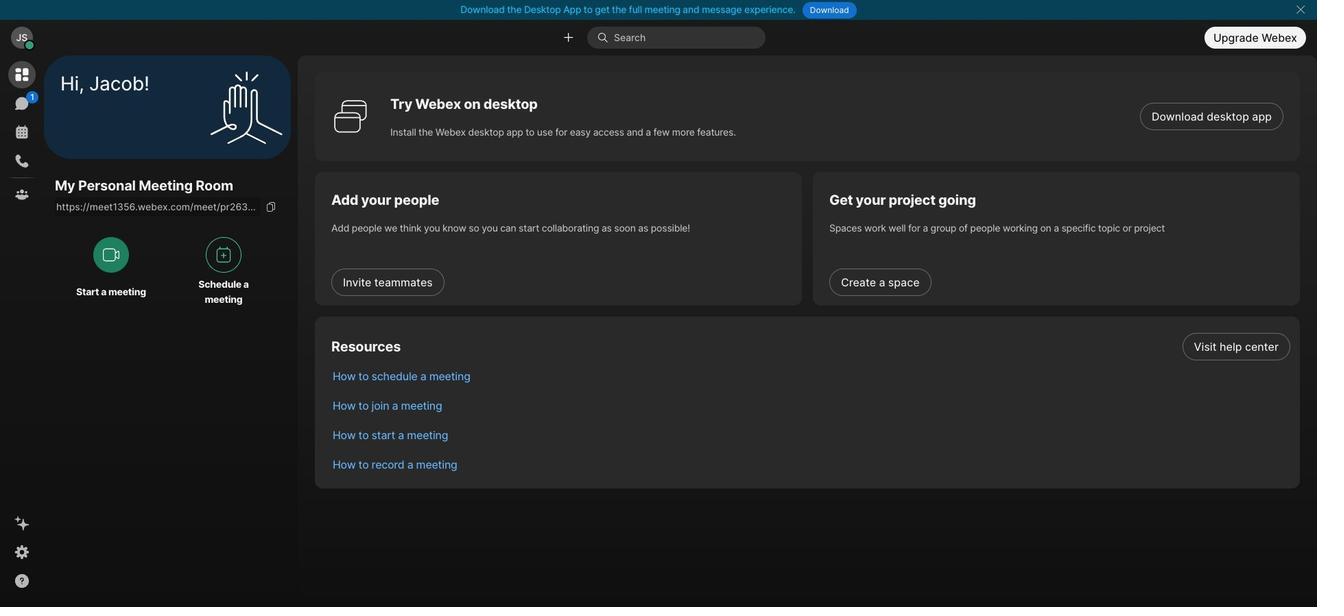 Task type: describe. For each thing, give the bounding box(es) containing it.
2 list item from the top
[[322, 362, 1300, 391]]

1 list item from the top
[[322, 332, 1300, 362]]

4 list item from the top
[[322, 421, 1300, 450]]

webex tab list
[[8, 61, 38, 209]]

two hands high fiving image
[[205, 66, 287, 149]]

cancel_16 image
[[1295, 4, 1306, 15]]

3 list item from the top
[[322, 391, 1300, 421]]



Task type: vqa. For each thing, say whether or not it's contained in the screenshot.
group
no



Task type: locate. For each thing, give the bounding box(es) containing it.
navigation
[[0, 56, 44, 608]]

list item
[[322, 332, 1300, 362], [322, 362, 1300, 391], [322, 391, 1300, 421], [322, 421, 1300, 450], [322, 450, 1300, 480]]

None text field
[[55, 198, 261, 217]]

5 list item from the top
[[322, 450, 1300, 480]]



